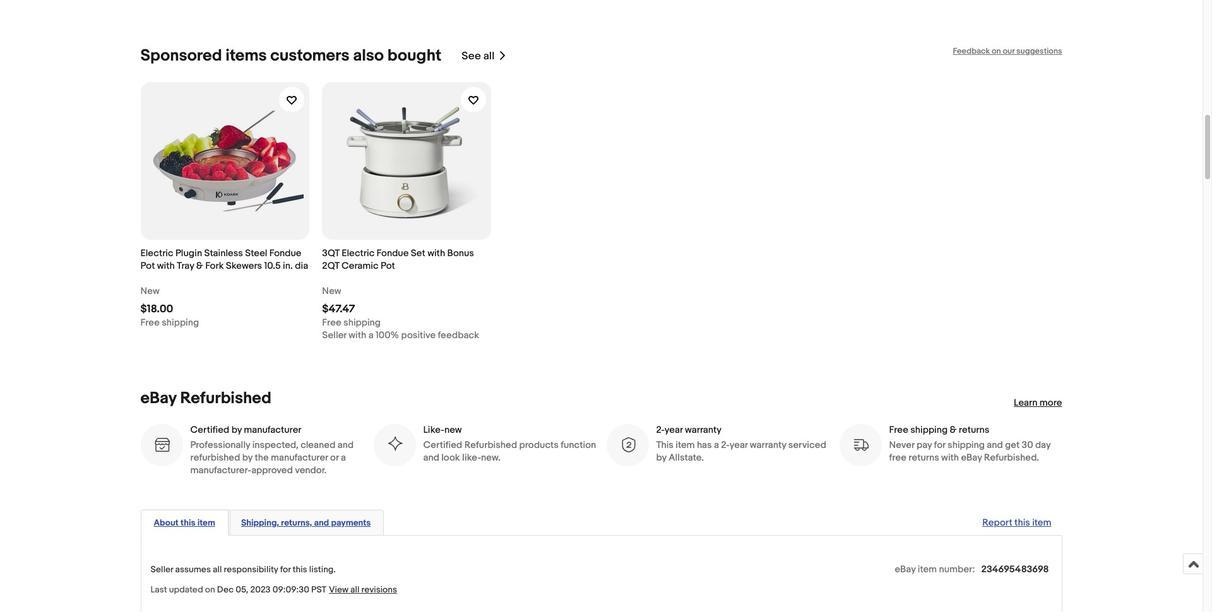 Task type: vqa. For each thing, say whether or not it's contained in the screenshot.
'Never'
yes



Task type: locate. For each thing, give the bounding box(es) containing it.
customers
[[270, 46, 350, 66]]

certified inside certified by manufacturer professionally inspected, cleaned and refurbished by the manufacturer or a manufacturer-approved vendor.
[[190, 424, 229, 436]]

returns down "pay"
[[909, 452, 940, 464]]

about this item button
[[154, 517, 215, 529]]

0 horizontal spatial 2-
[[657, 424, 665, 436]]

2 horizontal spatial ebay
[[962, 452, 982, 464]]

free inside new $18.00 free shipping
[[141, 317, 160, 329]]

1 with details__icon image from the left
[[153, 437, 170, 454]]

2 new from the left
[[322, 285, 341, 297]]

a left 100%
[[369, 330, 374, 342]]

fondue left the set
[[377, 248, 409, 260]]

certified up professionally
[[190, 424, 229, 436]]

refurbished up professionally
[[180, 389, 272, 409]]

free shipping text field down $47.47 text box
[[322, 317, 381, 330]]

New text field
[[322, 285, 341, 298]]

warranty
[[685, 424, 722, 436], [750, 440, 787, 452]]

ebay item number: 234695483698
[[895, 564, 1049, 576]]

0 horizontal spatial seller
[[151, 565, 173, 575]]

4 with details__icon image from the left
[[852, 437, 869, 454]]

tab list containing about this item
[[141, 508, 1063, 536]]

new inside new $47.47 free shipping seller with a 100% positive feedback
[[322, 285, 341, 297]]

0 horizontal spatial fondue
[[270, 248, 302, 260]]

feedback on our suggestions link
[[953, 46, 1063, 56]]

pot right ceramic
[[381, 260, 395, 272]]

0 horizontal spatial electric
[[141, 248, 173, 260]]

free down the $47.47
[[322, 317, 342, 329]]

day
[[1036, 440, 1051, 452]]

1 horizontal spatial certified
[[423, 440, 462, 452]]

in.
[[283, 260, 293, 272]]

shipping down $47.47 text box
[[344, 317, 381, 329]]

last updated on dec 05, 2023 09:09:30 pst view all revisions
[[151, 585, 397, 596]]

warranty left serviced
[[750, 440, 787, 452]]

for
[[934, 440, 946, 452], [280, 565, 291, 575]]

with right the set
[[428, 248, 445, 260]]

1 horizontal spatial electric
[[342, 248, 375, 260]]

with details__icon image left look
[[386, 437, 403, 454]]

0 vertical spatial 2-
[[657, 424, 665, 436]]

manufacturer up inspected,
[[244, 424, 302, 436]]

1 horizontal spatial free shipping text field
[[322, 317, 381, 330]]

by left the
[[242, 452, 253, 464]]

on left our
[[992, 46, 1001, 56]]

with details__icon image left the refurbished
[[153, 437, 170, 454]]

pot up new text box
[[141, 260, 155, 272]]

a right has on the right bottom of page
[[714, 440, 719, 452]]

Seller with a 100% positive feedback text field
[[322, 330, 479, 342]]

1 vertical spatial manufacturer
[[271, 452, 328, 464]]

manufacturer
[[244, 424, 302, 436], [271, 452, 328, 464]]

0 vertical spatial certified
[[190, 424, 229, 436]]

this
[[657, 440, 674, 452]]

2 vertical spatial a
[[341, 452, 346, 464]]

item right report
[[1033, 517, 1052, 529]]

2-
[[657, 424, 665, 436], [721, 440, 730, 452]]

updated
[[169, 585, 203, 596]]

seller assumes all responsibility for this listing.
[[151, 565, 336, 575]]

1 pot from the left
[[141, 260, 155, 272]]

0 horizontal spatial this
[[181, 518, 195, 529]]

ebay
[[141, 389, 177, 409], [962, 452, 982, 464], [895, 564, 916, 576]]

0 vertical spatial &
[[196, 260, 203, 272]]

item up allstate.
[[676, 440, 695, 452]]

see
[[462, 50, 481, 62]]

2 with details__icon image from the left
[[386, 437, 403, 454]]

1 horizontal spatial year
[[730, 440, 748, 452]]

returns up refurbished.
[[959, 424, 990, 436]]

2 horizontal spatial by
[[657, 452, 667, 464]]

shipping inside new $47.47 free shipping seller with a 100% positive feedback
[[344, 317, 381, 329]]

2 pot from the left
[[381, 260, 395, 272]]

0 vertical spatial a
[[369, 330, 374, 342]]

bonus
[[447, 248, 474, 260]]

0 horizontal spatial year
[[665, 424, 683, 436]]

and up or
[[338, 440, 354, 452]]

new for $47.47
[[322, 285, 341, 297]]

certified by manufacturer professionally inspected, cleaned and refurbished by the manufacturer or a manufacturer-approved vendor.
[[190, 424, 354, 477]]

1 horizontal spatial 2-
[[721, 440, 730, 452]]

new $18.00 free shipping
[[141, 285, 199, 329]]

1 horizontal spatial on
[[992, 46, 1001, 56]]

electric left plugin
[[141, 248, 173, 260]]

2 free shipping text field from the left
[[322, 317, 381, 330]]

all right see
[[484, 50, 495, 62]]

0 horizontal spatial free shipping text field
[[141, 317, 199, 330]]

this right about
[[181, 518, 195, 529]]

like-
[[423, 424, 445, 436]]

3 with details__icon image from the left
[[619, 437, 636, 454]]

this inside button
[[181, 518, 195, 529]]

learn more
[[1014, 397, 1063, 409]]

free for $47.47
[[322, 317, 342, 329]]

0 horizontal spatial &
[[196, 260, 203, 272]]

free down $18.00 text field
[[141, 317, 160, 329]]

0 vertical spatial all
[[484, 50, 495, 62]]

234695483698
[[982, 564, 1049, 576]]

by up professionally
[[232, 424, 242, 436]]

by
[[232, 424, 242, 436], [242, 452, 253, 464], [657, 452, 667, 464]]

with details__icon image
[[153, 437, 170, 454], [386, 437, 403, 454], [619, 437, 636, 454], [852, 437, 869, 454]]

free
[[890, 452, 907, 464]]

shipping, returns, and payments button
[[241, 517, 371, 529]]

with details__icon image for professionally inspected, cleaned and refurbished by the manufacturer or a manufacturer-approved vendor.
[[153, 437, 170, 454]]

fondue inside "electric plugin stainless steel fondue pot with tray & fork skewers 10.5 in. dia"
[[270, 248, 302, 260]]

revisions
[[362, 585, 397, 596]]

also
[[353, 46, 384, 66]]

tab list
[[141, 508, 1063, 536]]

2- right has on the right bottom of page
[[721, 440, 730, 452]]

0 vertical spatial year
[[665, 424, 683, 436]]

with left 100%
[[349, 330, 367, 342]]

1 horizontal spatial refurbished
[[465, 440, 517, 452]]

with details__icon image left 'this'
[[619, 437, 636, 454]]

1 horizontal spatial seller
[[322, 330, 347, 342]]

warranty up has on the right bottom of page
[[685, 424, 722, 436]]

0 horizontal spatial certified
[[190, 424, 229, 436]]

last
[[151, 585, 167, 596]]

by inside 2-year warranty this item has a 2-year warranty serviced by allstate.
[[657, 452, 667, 464]]

seller down the $47.47
[[322, 330, 347, 342]]

this
[[1015, 517, 1031, 529], [181, 518, 195, 529], [293, 565, 307, 575]]

pot
[[141, 260, 155, 272], [381, 260, 395, 272]]

a inside new $47.47 free shipping seller with a 100% positive feedback
[[369, 330, 374, 342]]

bought
[[388, 46, 442, 66]]

0 horizontal spatial free
[[141, 317, 160, 329]]

2qt
[[322, 260, 340, 272]]

refurbished up the new.
[[465, 440, 517, 452]]

$18.00
[[141, 303, 173, 316]]

free for $18.00
[[141, 317, 160, 329]]

item right about
[[197, 518, 215, 529]]

1 vertical spatial &
[[950, 424, 957, 436]]

a for $47.47
[[369, 330, 374, 342]]

and right returns,
[[314, 518, 329, 529]]

with left tray at the left
[[157, 260, 175, 272]]

& inside free shipping & returns never pay for shipping and get 30 day free returns with ebay refurbished.
[[950, 424, 957, 436]]

0 horizontal spatial warranty
[[685, 424, 722, 436]]

$18.00 text field
[[141, 303, 173, 316]]

plugin
[[176, 248, 202, 260]]

2 fondue from the left
[[377, 248, 409, 260]]

electric inside 3qt electric fondue set with bonus 2qt ceramic pot
[[342, 248, 375, 260]]

free
[[141, 317, 160, 329], [322, 317, 342, 329], [890, 424, 909, 436]]

1 horizontal spatial &
[[950, 424, 957, 436]]

electric plugin stainless steel fondue pot with tray & fork skewers 10.5 in. dia
[[141, 248, 308, 272]]

with details__icon image left free
[[852, 437, 869, 454]]

2- up 'this'
[[657, 424, 665, 436]]

shipping up "pay"
[[911, 424, 948, 436]]

ebay inside free shipping & returns never pay for shipping and get 30 day free returns with ebay refurbished.
[[962, 452, 982, 464]]

this up 09:09:30 on the left of the page
[[293, 565, 307, 575]]

all right the view
[[351, 585, 360, 596]]

0 horizontal spatial for
[[280, 565, 291, 575]]

report
[[983, 517, 1013, 529]]

1 vertical spatial returns
[[909, 452, 940, 464]]

0 vertical spatial warranty
[[685, 424, 722, 436]]

0 vertical spatial returns
[[959, 424, 990, 436]]

1 horizontal spatial ebay
[[895, 564, 916, 576]]

a right or
[[341, 452, 346, 464]]

0 horizontal spatial on
[[205, 585, 215, 596]]

and inside button
[[314, 518, 329, 529]]

1 vertical spatial 2-
[[721, 440, 730, 452]]

new
[[141, 285, 160, 297], [322, 285, 341, 297]]

1 horizontal spatial for
[[934, 440, 946, 452]]

free shipping text field down $18.00 text field
[[141, 317, 199, 330]]

assumes
[[175, 565, 211, 575]]

on left 'dec'
[[205, 585, 215, 596]]

see all
[[462, 50, 495, 62]]

2 electric from the left
[[342, 248, 375, 260]]

and left get
[[987, 440, 1003, 452]]

for up 09:09:30 on the left of the page
[[280, 565, 291, 575]]

about
[[154, 518, 179, 529]]

and left look
[[423, 452, 439, 464]]

all up 'dec'
[[213, 565, 222, 575]]

2023
[[250, 585, 271, 596]]

electric inside "electric plugin stainless steel fondue pot with tray & fork skewers 10.5 in. dia"
[[141, 248, 173, 260]]

a for year
[[714, 440, 719, 452]]

Free shipping text field
[[141, 317, 199, 330], [322, 317, 381, 330]]

1 new from the left
[[141, 285, 160, 297]]

a
[[369, 330, 374, 342], [714, 440, 719, 452], [341, 452, 346, 464]]

ebay for refurbished
[[141, 389, 177, 409]]

&
[[196, 260, 203, 272], [950, 424, 957, 436]]

item
[[676, 440, 695, 452], [1033, 517, 1052, 529], [197, 518, 215, 529], [918, 564, 937, 576]]

new for $18.00
[[141, 285, 160, 297]]

pst
[[311, 585, 327, 596]]

new
[[445, 424, 462, 436]]

1 horizontal spatial free
[[322, 317, 342, 329]]

1 horizontal spatial returns
[[959, 424, 990, 436]]

item inside 2-year warranty this item has a 2-year warranty serviced by allstate.
[[676, 440, 695, 452]]

free up never
[[890, 424, 909, 436]]

0 vertical spatial on
[[992, 46, 1001, 56]]

seller
[[322, 330, 347, 342], [151, 565, 173, 575]]

2 horizontal spatial free
[[890, 424, 909, 436]]

allstate.
[[669, 452, 704, 464]]

1 vertical spatial warranty
[[750, 440, 787, 452]]

new up the $47.47
[[322, 285, 341, 297]]

1 horizontal spatial all
[[351, 585, 360, 596]]

ebay refurbished
[[141, 389, 272, 409]]

electric
[[141, 248, 173, 260], [342, 248, 375, 260]]

by down 'this'
[[657, 452, 667, 464]]

1 horizontal spatial a
[[369, 330, 374, 342]]

0 vertical spatial refurbished
[[180, 389, 272, 409]]

2 vertical spatial ebay
[[895, 564, 916, 576]]

0 horizontal spatial ebay
[[141, 389, 177, 409]]

1 horizontal spatial pot
[[381, 260, 395, 272]]

shipping inside new $18.00 free shipping
[[162, 317, 199, 329]]

fondue up in.
[[270, 248, 302, 260]]

with right free
[[942, 452, 959, 464]]

a inside 2-year warranty this item has a 2-year warranty serviced by allstate.
[[714, 440, 719, 452]]

& inside "electric plugin stainless steel fondue pot with tray & fork skewers 10.5 in. dia"
[[196, 260, 203, 272]]

feedback on our suggestions
[[953, 46, 1063, 56]]

1 free shipping text field from the left
[[141, 317, 199, 330]]

0 vertical spatial ebay
[[141, 389, 177, 409]]

1 horizontal spatial fondue
[[377, 248, 409, 260]]

certified up look
[[423, 440, 462, 452]]

0 horizontal spatial returns
[[909, 452, 940, 464]]

year up 'this'
[[665, 424, 683, 436]]

1 vertical spatial certified
[[423, 440, 462, 452]]

new inside new $18.00 free shipping
[[141, 285, 160, 297]]

this right report
[[1015, 517, 1031, 529]]

2 horizontal spatial a
[[714, 440, 719, 452]]

seller up last
[[151, 565, 173, 575]]

1 vertical spatial refurbished
[[465, 440, 517, 452]]

0 vertical spatial seller
[[322, 330, 347, 342]]

0 horizontal spatial a
[[341, 452, 346, 464]]

0 horizontal spatial pot
[[141, 260, 155, 272]]

0 vertical spatial for
[[934, 440, 946, 452]]

1 horizontal spatial by
[[242, 452, 253, 464]]

1 horizontal spatial warranty
[[750, 440, 787, 452]]

1 vertical spatial a
[[714, 440, 719, 452]]

1 horizontal spatial this
[[293, 565, 307, 575]]

with details__icon image for this item has a 2-year warranty serviced by allstate.
[[619, 437, 636, 454]]

year right has on the right bottom of page
[[730, 440, 748, 452]]

2 horizontal spatial this
[[1015, 517, 1031, 529]]

for inside free shipping & returns never pay for shipping and get 30 day free returns with ebay refurbished.
[[934, 440, 946, 452]]

1 horizontal spatial new
[[322, 285, 341, 297]]

1 vertical spatial for
[[280, 565, 291, 575]]

shipping down $18.00 text field
[[162, 317, 199, 329]]

free inside new $47.47 free shipping seller with a 100% positive feedback
[[322, 317, 342, 329]]

0 horizontal spatial refurbished
[[180, 389, 272, 409]]

10.5
[[264, 260, 281, 272]]

1 electric from the left
[[141, 248, 173, 260]]

0 horizontal spatial all
[[213, 565, 222, 575]]

1 fondue from the left
[[270, 248, 302, 260]]

new up $18.00 text field
[[141, 285, 160, 297]]

manufacturer up vendor.
[[271, 452, 328, 464]]

refurbished
[[190, 452, 240, 464]]

1 vertical spatial ebay
[[962, 452, 982, 464]]

electric up ceramic
[[342, 248, 375, 260]]

0 horizontal spatial new
[[141, 285, 160, 297]]

for right "pay"
[[934, 440, 946, 452]]

with inside new $47.47 free shipping seller with a 100% positive feedback
[[349, 330, 367, 342]]

fondue
[[270, 248, 302, 260], [377, 248, 409, 260]]

0 horizontal spatial by
[[232, 424, 242, 436]]

see all link
[[462, 46, 507, 66]]

returns,
[[281, 518, 312, 529]]



Task type: describe. For each thing, give the bounding box(es) containing it.
report this item
[[983, 517, 1052, 529]]

with inside 3qt electric fondue set with bonus 2qt ceramic pot
[[428, 248, 445, 260]]

refurbished inside the like-new certified refurbished products function and look like-new.
[[465, 440, 517, 452]]

manufacturer-
[[190, 465, 251, 477]]

listing.
[[309, 565, 336, 575]]

dec
[[217, 585, 234, 596]]

get
[[1005, 440, 1020, 452]]

free inside free shipping & returns never pay for shipping and get 30 day free returns with ebay refurbished.
[[890, 424, 909, 436]]

and inside the like-new certified refurbished products function and look like-new.
[[423, 452, 439, 464]]

view
[[329, 585, 349, 596]]

pay
[[917, 440, 932, 452]]

ceramic
[[342, 260, 379, 272]]

stainless
[[204, 248, 243, 260]]

with details__icon image for certified refurbished products function and look like-new.
[[386, 437, 403, 454]]

items
[[226, 46, 267, 66]]

with inside free shipping & returns never pay for shipping and get 30 day free returns with ebay refurbished.
[[942, 452, 959, 464]]

free shipping text field for $47.47
[[322, 317, 381, 330]]

this for report
[[1015, 517, 1031, 529]]

feedback
[[438, 330, 479, 342]]

shipping right "pay"
[[948, 440, 985, 452]]

shipping,
[[241, 518, 279, 529]]

number:
[[939, 564, 976, 576]]

sponsored items customers also bought
[[141, 46, 442, 66]]

3qt
[[322, 248, 340, 260]]

or
[[330, 452, 339, 464]]

look
[[442, 452, 460, 464]]

our
[[1003, 46, 1015, 56]]

09:09:30
[[273, 585, 309, 596]]

3qt electric fondue set with bonus 2qt ceramic pot
[[322, 248, 474, 272]]

2 horizontal spatial all
[[484, 50, 495, 62]]

tray
[[177, 260, 194, 272]]

professionally
[[190, 440, 250, 452]]

free shipping text field for $18.00
[[141, 317, 199, 330]]

1 vertical spatial all
[[213, 565, 222, 575]]

more
[[1040, 397, 1063, 409]]

pot inside "electric plugin stainless steel fondue pot with tray & fork skewers 10.5 in. dia"
[[141, 260, 155, 272]]

responsibility
[[224, 565, 278, 575]]

See all text field
[[462, 50, 495, 62]]

function
[[561, 440, 596, 452]]

inspected,
[[252, 440, 299, 452]]

learn more link
[[1014, 397, 1063, 409]]

sponsored
[[141, 46, 222, 66]]

$47.47
[[322, 303, 355, 316]]

a inside certified by manufacturer professionally inspected, cleaned and refurbished by the manufacturer or a manufacturer-approved vendor.
[[341, 452, 346, 464]]

cleaned
[[301, 440, 336, 452]]

seller inside new $47.47 free shipping seller with a 100% positive feedback
[[322, 330, 347, 342]]

and inside free shipping & returns never pay for shipping and get 30 day free returns with ebay refurbished.
[[987, 440, 1003, 452]]

view all revisions link
[[327, 584, 397, 596]]

item inside button
[[197, 518, 215, 529]]

free shipping & returns never pay for shipping and get 30 day free returns with ebay refurbished.
[[890, 424, 1051, 464]]

shipping, returns, and payments
[[241, 518, 371, 529]]

steel
[[245, 248, 267, 260]]

report this item link
[[976, 511, 1058, 536]]

fondue inside 3qt electric fondue set with bonus 2qt ceramic pot
[[377, 248, 409, 260]]

and inside certified by manufacturer professionally inspected, cleaned and refurbished by the manufacturer or a manufacturer-approved vendor.
[[338, 440, 354, 452]]

certified inside the like-new certified refurbished products function and look like-new.
[[423, 440, 462, 452]]

this for about
[[181, 518, 195, 529]]

30
[[1022, 440, 1034, 452]]

vendor.
[[295, 465, 327, 477]]

new $47.47 free shipping seller with a 100% positive feedback
[[322, 285, 479, 342]]

never
[[890, 440, 915, 452]]

100%
[[376, 330, 399, 342]]

products
[[519, 440, 559, 452]]

positive
[[401, 330, 436, 342]]

$47.47 text field
[[322, 303, 355, 316]]

like-
[[462, 452, 481, 464]]

0 vertical spatial manufacturer
[[244, 424, 302, 436]]

serviced
[[789, 440, 827, 452]]

dia
[[295, 260, 308, 272]]

ebay for item
[[895, 564, 916, 576]]

learn
[[1014, 397, 1038, 409]]

about this item
[[154, 518, 215, 529]]

feedback
[[953, 46, 990, 56]]

with details__icon image for never pay for shipping and get 30 day free returns with ebay refurbished.
[[852, 437, 869, 454]]

payments
[[331, 518, 371, 529]]

set
[[411, 248, 426, 260]]

2 vertical spatial all
[[351, 585, 360, 596]]

approved
[[251, 465, 293, 477]]

the
[[255, 452, 269, 464]]

2-year warranty this item has a 2-year warranty serviced by allstate.
[[657, 424, 827, 464]]

skewers
[[226, 260, 262, 272]]

refurbished.
[[985, 452, 1039, 464]]

05,
[[236, 585, 248, 596]]

has
[[697, 440, 712, 452]]

with inside "electric plugin stainless steel fondue pot with tray & fork skewers 10.5 in. dia"
[[157, 260, 175, 272]]

1 vertical spatial on
[[205, 585, 215, 596]]

pot inside 3qt electric fondue set with bonus 2qt ceramic pot
[[381, 260, 395, 272]]

suggestions
[[1017, 46, 1063, 56]]

like-new certified refurbished products function and look like-new.
[[423, 424, 596, 464]]

fork
[[205, 260, 224, 272]]

1 vertical spatial seller
[[151, 565, 173, 575]]

new.
[[481, 452, 501, 464]]

1 vertical spatial year
[[730, 440, 748, 452]]

item left number:
[[918, 564, 937, 576]]

New text field
[[141, 285, 160, 298]]



